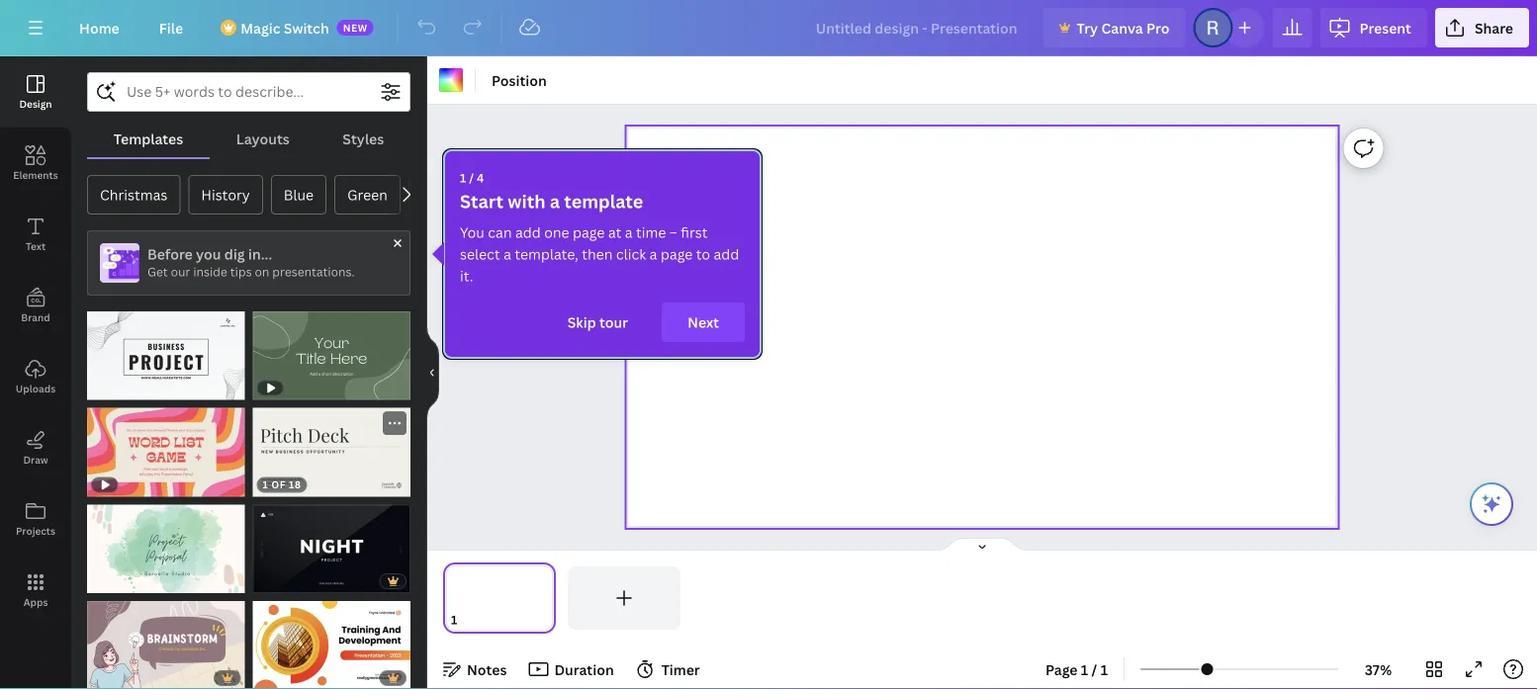 Task type: describe. For each thing, give the bounding box(es) containing it.
in...
[[248, 245, 272, 264]]

tips
[[230, 264, 252, 280]]

1 for 1 of 14
[[97, 382, 103, 395]]

a right with
[[550, 189, 560, 214]]

1 for 1 of 18
[[263, 478, 269, 492]]

1 for 1 of 15
[[263, 672, 269, 685]]

file
[[159, 18, 183, 37]]

inside
[[193, 264, 227, 280]]

elements
[[13, 168, 58, 182]]

styles
[[343, 129, 384, 148]]

0 horizontal spatial page
[[573, 223, 605, 242]]

layouts button
[[210, 120, 316, 157]]

time
[[636, 223, 666, 242]]

you
[[460, 223, 485, 242]]

next
[[688, 313, 719, 332]]

duration button
[[523, 654, 622, 686]]

projects
[[16, 524, 55, 538]]

1 for 1 of 25
[[263, 575, 269, 588]]

history
[[201, 186, 250, 204]]

to
[[696, 245, 711, 264]]

new
[[343, 21, 368, 34]]

skip tour
[[568, 313, 628, 332]]

#ffffff image
[[439, 68, 463, 92]]

hide pages image
[[935, 537, 1030, 553]]

before you dig in... get our inside tips on presentations.
[[147, 245, 355, 280]]

tour
[[600, 313, 628, 332]]

of for 10
[[106, 672, 120, 685]]

20
[[123, 575, 137, 588]]

1 of 15
[[263, 672, 301, 685]]

Design title text field
[[800, 8, 1036, 47]]

green
[[347, 186, 388, 204]]

notes button
[[435, 654, 515, 686]]

next button
[[662, 303, 745, 342]]

pro
[[1147, 18, 1170, 37]]

elements button
[[0, 128, 71, 199]]

text button
[[0, 199, 71, 270]]

christmas
[[100, 186, 168, 204]]

templates button
[[87, 120, 210, 157]]

page 1 / 1
[[1046, 660, 1108, 679]]

presentations.
[[272, 264, 355, 280]]

of for 20
[[106, 575, 120, 588]]

page 1 image
[[443, 567, 556, 630]]

you
[[196, 245, 221, 264]]

magic switch
[[241, 18, 329, 37]]

history button
[[188, 175, 263, 215]]

get
[[147, 264, 168, 280]]

design button
[[0, 56, 71, 128]]

uploads button
[[0, 341, 71, 413]]

25
[[289, 575, 302, 588]]

main menu bar
[[0, 0, 1538, 56]]

select
[[460, 245, 500, 264]]

try canva pro
[[1077, 18, 1170, 37]]

draw button
[[0, 413, 71, 484]]

styles button
[[316, 120, 411, 157]]

share
[[1475, 18, 1514, 37]]

a right at
[[625, 223, 633, 242]]

of for 18
[[271, 478, 286, 492]]

yellow and white modern training and development presentation group
[[253, 590, 411, 690]]

1 of 14
[[97, 382, 136, 395]]

pink orange yellow happy hippie word list game presentation party group
[[87, 396, 245, 497]]

green button
[[335, 175, 401, 215]]

it.
[[460, 267, 473, 285]]

beige brown minimal organic creative project presentation group
[[87, 493, 245, 594]]

on
[[255, 264, 269, 280]]

1 horizontal spatial /
[[1092, 660, 1098, 679]]

1 vertical spatial add
[[714, 245, 739, 264]]

file button
[[143, 8, 199, 47]]

37% button
[[1347, 654, 1411, 686]]

template,
[[515, 245, 579, 264]]

uploads
[[16, 382, 56, 395]]

position
[[492, 71, 547, 90]]

brand
[[21, 311, 50, 324]]

timer
[[662, 660, 700, 679]]



Task type: locate. For each thing, give the bounding box(es) containing it.
canva assistant image
[[1480, 493, 1504, 516]]

brand button
[[0, 270, 71, 341]]

templates
[[114, 129, 183, 148]]

1 inside grey minimalist business project presentation group
[[97, 382, 103, 395]]

draw
[[23, 453, 48, 467]]

of for 14
[[106, 382, 120, 395]]

Use 5+ words to describe... search field
[[127, 73, 371, 111]]

of left 20
[[106, 575, 120, 588]]

page up then
[[573, 223, 605, 242]]

of left the 25
[[271, 575, 286, 588]]

of for 25
[[271, 575, 286, 588]]

a down time
[[650, 245, 657, 264]]

cream neutral minimalist new business pitch deck presentation group
[[253, 400, 411, 497]]

notes
[[467, 660, 507, 679]]

green blobs basic simple presentation group
[[253, 300, 411, 400]]

1 horizontal spatial page
[[661, 245, 693, 264]]

0 vertical spatial add
[[515, 223, 541, 242]]

/
[[469, 170, 474, 186], [1092, 660, 1098, 679]]

add
[[515, 223, 541, 242], [714, 245, 739, 264]]

a
[[550, 189, 560, 214], [625, 223, 633, 242], [504, 245, 511, 264], [650, 245, 657, 264]]

Page title text field
[[466, 610, 474, 630]]

canva
[[1102, 18, 1144, 37]]

of for 15
[[271, 672, 286, 685]]

15
[[289, 672, 301, 685]]

timer button
[[630, 654, 708, 686]]

text
[[26, 239, 46, 253]]

of inside yellow and white modern training and development presentation group
[[271, 672, 286, 685]]

1 inside beige brown minimal organic creative project presentation group
[[97, 575, 103, 588]]

1 inside beige brown pastel  playful manhwa illustration brainstorm presentation group
[[97, 672, 103, 685]]

14
[[123, 382, 136, 395]]

1 horizontal spatial add
[[714, 245, 739, 264]]

share button
[[1436, 8, 1530, 47]]

home link
[[63, 8, 135, 47]]

37%
[[1365, 660, 1392, 679]]

1 inside black and gray gradient professional presentation group
[[263, 575, 269, 588]]

a down can
[[504, 245, 511, 264]]

black and gray gradient professional presentation group
[[253, 493, 411, 594]]

present
[[1360, 18, 1412, 37]]

page down the –
[[661, 245, 693, 264]]

18
[[289, 478, 301, 492]]

duration
[[555, 660, 614, 679]]

1 for 1 of 20
[[97, 575, 103, 588]]

0 horizontal spatial /
[[469, 170, 474, 186]]

magic
[[241, 18, 280, 37]]

dig
[[224, 245, 245, 264]]

add right to
[[714, 245, 739, 264]]

beige brown pastel  playful manhwa illustration brainstorm presentation group
[[87, 590, 245, 690]]

at
[[608, 223, 622, 242]]

of inside beige brown pastel  playful manhwa illustration brainstorm presentation group
[[106, 672, 120, 685]]

of inside grey minimalist business project presentation group
[[106, 382, 120, 395]]

1
[[460, 170, 466, 186], [97, 382, 103, 395], [263, 478, 269, 492], [97, 575, 103, 588], [263, 575, 269, 588], [1081, 660, 1089, 679], [1101, 660, 1108, 679], [97, 672, 103, 685], [263, 672, 269, 685]]

0 horizontal spatial add
[[515, 223, 541, 242]]

side panel tab list
[[0, 56, 71, 626]]

switch
[[284, 18, 329, 37]]

of left 10
[[106, 672, 120, 685]]

our
[[171, 264, 190, 280]]

/ right page
[[1092, 660, 1098, 679]]

blue
[[284, 186, 314, 204]]

of inside group
[[271, 575, 286, 588]]

of inside beige brown minimal organic creative project presentation group
[[106, 575, 120, 588]]

of left 15
[[271, 672, 286, 685]]

1 of 18
[[263, 478, 301, 492]]

home
[[79, 18, 119, 37]]

grey minimalist business project presentation group
[[87, 300, 245, 400]]

page
[[1046, 660, 1078, 679]]

click
[[616, 245, 646, 264]]

first
[[681, 223, 708, 242]]

hide image
[[426, 326, 439, 421]]

projects button
[[0, 484, 71, 555]]

try canva pro button
[[1043, 8, 1186, 47]]

one
[[544, 223, 570, 242]]

apps button
[[0, 555, 71, 626]]

10
[[123, 672, 136, 685]]

1 of 20
[[97, 575, 137, 588]]

with
[[508, 189, 546, 214]]

start
[[460, 189, 504, 214]]

0 vertical spatial /
[[469, 170, 474, 186]]

/ left 4
[[469, 170, 474, 186]]

1 of 25
[[263, 575, 302, 588]]

/ inside 1 / 4 start with a template you can add one page at a time – first select a template, then click a page to add it.
[[469, 170, 474, 186]]

layouts
[[236, 129, 290, 148]]

1 / 4 start with a template you can add one page at a time – first select a template, then click a page to add it.
[[460, 170, 739, 285]]

try
[[1077, 18, 1098, 37]]

before
[[147, 245, 193, 264]]

design
[[19, 97, 52, 110]]

1 of 10
[[97, 672, 136, 685]]

of inside the cream neutral minimalist new business pitch deck presentation group
[[271, 478, 286, 492]]

–
[[670, 223, 678, 242]]

1 vertical spatial page
[[661, 245, 693, 264]]

of left 18 at the left
[[271, 478, 286, 492]]

can
[[488, 223, 512, 242]]

template
[[564, 189, 643, 214]]

1 inside yellow and white modern training and development presentation group
[[263, 672, 269, 685]]

present button
[[1320, 8, 1428, 47]]

blue button
[[271, 175, 327, 215]]

of left 14
[[106, 382, 120, 395]]

christmas button
[[87, 175, 180, 215]]

skip
[[568, 313, 596, 332]]

1 vertical spatial /
[[1092, 660, 1098, 679]]

add right can
[[515, 223, 541, 242]]

skip tour button
[[542, 303, 654, 342]]

1 inside the cream neutral minimalist new business pitch deck presentation group
[[263, 478, 269, 492]]

0 vertical spatial page
[[573, 223, 605, 242]]

page
[[573, 223, 605, 242], [661, 245, 693, 264]]

apps
[[23, 596, 48, 609]]

1 for 1 of 10
[[97, 672, 103, 685]]

then
[[582, 245, 613, 264]]

1 inside 1 / 4 start with a template you can add one page at a time – first select a template, then click a page to add it.
[[460, 170, 466, 186]]

4
[[477, 170, 484, 186]]



Task type: vqa. For each thing, say whether or not it's contained in the screenshot.
How
no



